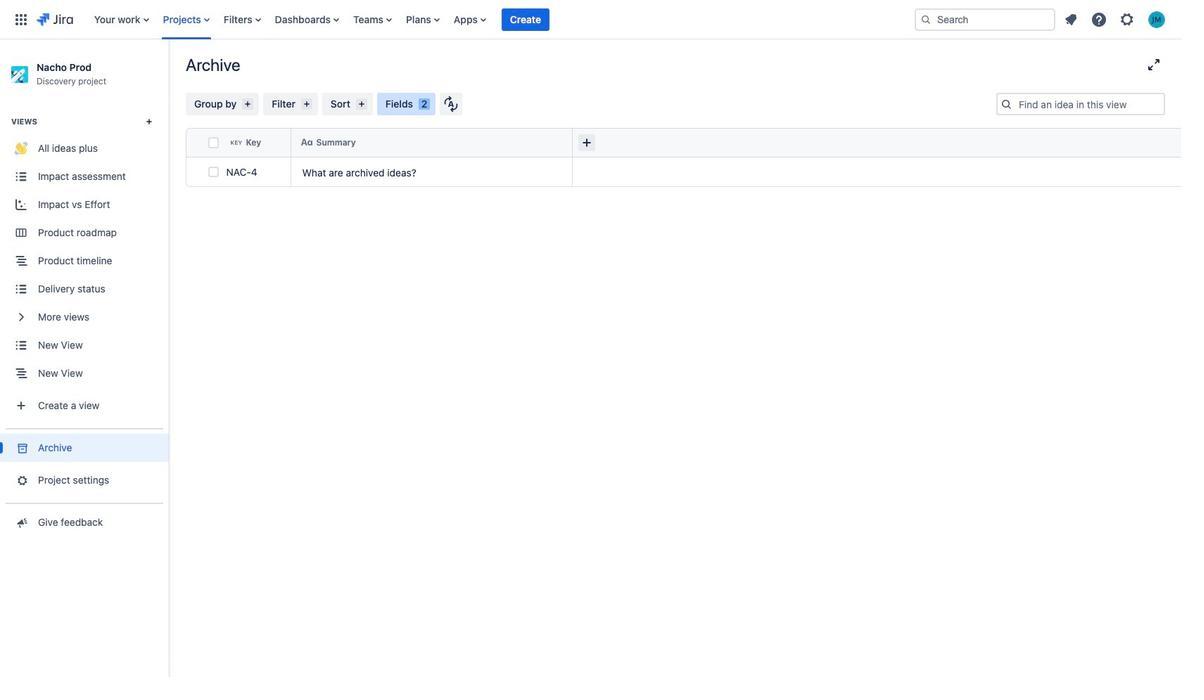 Task type: vqa. For each thing, say whether or not it's contained in the screenshot.
Project settings icon
yes



Task type: locate. For each thing, give the bounding box(es) containing it.
cell
[[186, 128, 206, 158], [573, 128, 749, 158], [573, 158, 749, 187]]

list
[[87, 0, 904, 39], [1059, 7, 1174, 32]]

banner
[[0, 0, 1183, 39]]

search image
[[921, 14, 932, 25]]

None search field
[[915, 8, 1056, 31]]

expand image
[[1146, 56, 1163, 73]]

jira image
[[37, 11, 73, 28], [37, 11, 73, 28]]

help image
[[1091, 11, 1108, 28]]

jira product discovery navigation element
[[0, 39, 169, 678]]

settings image
[[1119, 11, 1136, 28]]

:wave: image
[[15, 143, 27, 155]]

your profile and settings image
[[1149, 11, 1166, 28]]

1 horizontal spatial list
[[1059, 7, 1174, 32]]

list item
[[502, 0, 550, 39]]

group
[[0, 99, 169, 429]]

primary element
[[8, 0, 904, 39]]

autosave is enabled image
[[444, 96, 458, 113]]

feedback image
[[14, 516, 29, 530]]



Task type: describe. For each thing, give the bounding box(es) containing it.
notifications image
[[1063, 11, 1080, 28]]

polaris common.ui.field config.add.add more.icon image
[[579, 134, 596, 151]]

appswitcher icon image
[[13, 11, 30, 28]]

0 horizontal spatial list
[[87, 0, 904, 39]]

project settings image
[[14, 474, 29, 488]]

Search field
[[915, 8, 1056, 31]]

current project sidebar image
[[153, 56, 184, 84]]

key image
[[231, 137, 242, 148]]

summary image
[[301, 137, 312, 148]]

Find an idea in this view field
[[1015, 94, 1164, 114]]

:wave: image
[[15, 143, 27, 155]]



